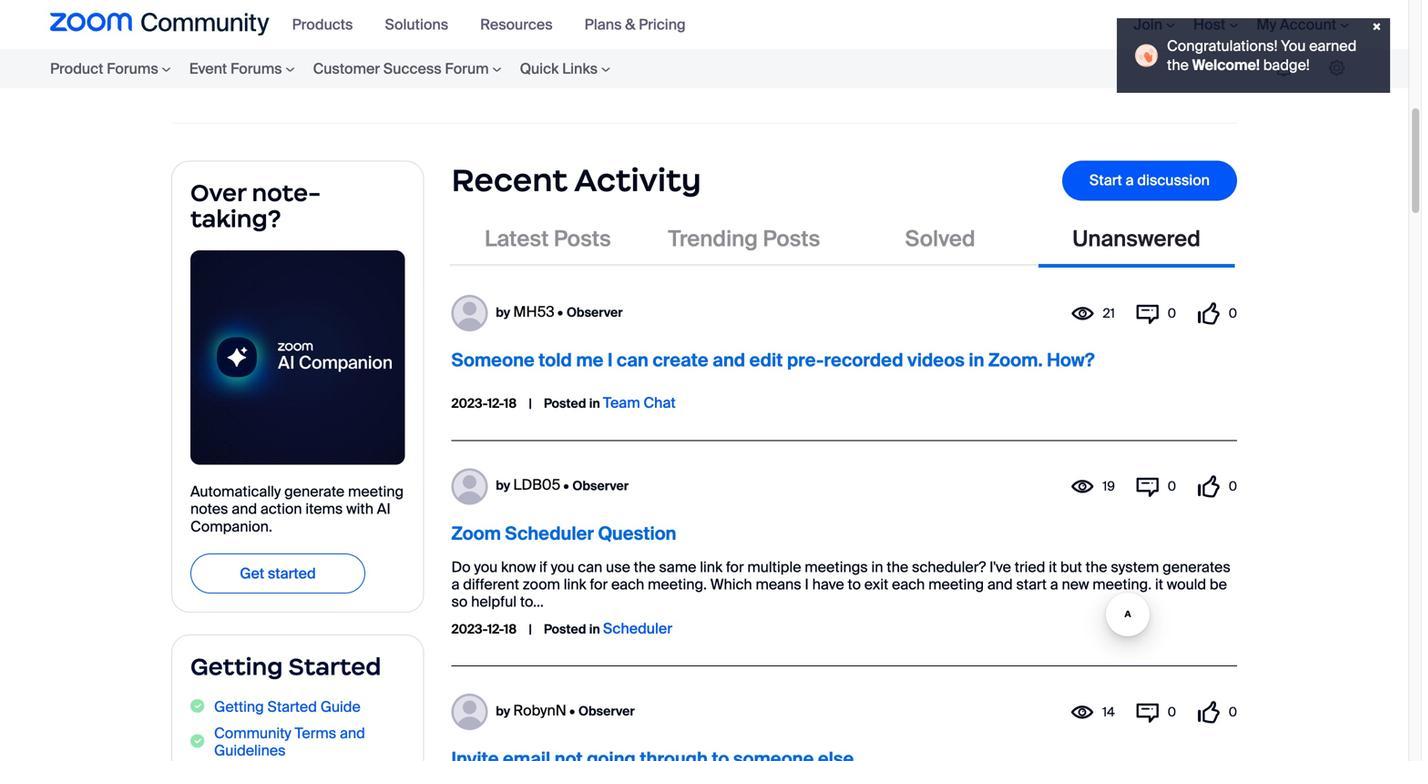 Task type: vqa. For each thing, say whether or not it's contained in the screenshot.
Companion.
yes



Task type: locate. For each thing, give the bounding box(es) containing it.
meeting.
[[648, 575, 707, 595], [1093, 575, 1152, 595]]

2 18 from the top
[[504, 621, 517, 638]]

forums inside product forums link
[[107, 59, 158, 78]]

0 horizontal spatial for
[[590, 575, 608, 595]]

0 horizontal spatial each
[[611, 575, 644, 595]]

in left "scheduler" link
[[589, 621, 600, 638]]

i left have
[[805, 575, 809, 595]]

products link
[[292, 15, 367, 34]]

started inside getting started guide community terms and guidelines
[[267, 698, 317, 717]]

0 vertical spatial by
[[496, 304, 510, 321]]

12- inside 2023-12-18 | posted in scheduler
[[487, 621, 504, 638]]

18 inside 2023-12-18 | posted in scheduler
[[504, 621, 517, 638]]

by ldb05 • observer
[[496, 476, 629, 495]]

forum down marketplace link
[[445, 59, 489, 78]]

in inside 2023-12-18 | posted in scheduler
[[589, 621, 600, 638]]

1 vertical spatial |
[[529, 621, 532, 638]]

forums inside the event forums "link"
[[231, 59, 282, 78]]

each up "scheduler" link
[[611, 575, 644, 595]]

1 horizontal spatial you
[[551, 558, 574, 577]]

menu bar up quick
[[283, 0, 709, 49]]

observer for ldb05
[[573, 478, 629, 494]]

getting started heading
[[190, 652, 405, 682]]

the down join link
[[1167, 56, 1189, 75]]

the inside congratulations! you earned the
[[1167, 56, 1189, 75]]

and right the notes
[[232, 500, 257, 519]]

developer
[[624, 8, 685, 25]]

meeting left i've
[[929, 575, 984, 595]]

in inside the 2023-12-18 | posted in team chat
[[589, 396, 600, 412]]

use
[[606, 558, 630, 577]]

by robynn • observer
[[496, 701, 635, 721]]

by inside by ldb05 • observer
[[496, 478, 510, 494]]

link right same
[[700, 558, 723, 577]]

• inside by ldb05 • observer
[[563, 478, 569, 494]]

0 vertical spatial 12-
[[487, 396, 504, 412]]

and left "start"
[[988, 575, 1013, 595]]

and
[[713, 349, 745, 372], [232, 500, 257, 519], [988, 575, 1013, 595], [340, 724, 365, 744]]

menu bar containing products
[[283, 0, 709, 49]]

by mh53 • observer
[[496, 302, 623, 322]]

14
[[1103, 704, 1115, 721]]

posts for trending posts
[[763, 225, 820, 253]]

i've
[[990, 558, 1011, 577]]

forums
[[107, 59, 158, 78], [231, 59, 282, 78]]

and inside automatically generate meeting notes and action items with ai companion.
[[232, 500, 257, 519]]

0 horizontal spatial i
[[608, 349, 613, 372]]

it left would
[[1155, 575, 1164, 595]]

1 horizontal spatial forums
[[231, 59, 282, 78]]

12-
[[487, 396, 504, 412], [487, 621, 504, 638]]

1 vertical spatial can
[[578, 558, 603, 577]]

recent activity
[[452, 160, 702, 200]]

0 vertical spatial 18
[[504, 396, 517, 412]]

ldb05 image
[[452, 469, 488, 505]]

1 posts from the left
[[554, 225, 611, 253]]

| down to...
[[529, 621, 532, 638]]

congratulations! you earned the
[[1167, 36, 1357, 75]]

and inside do you know if you can use the same link for multiple meetings in the scheduler? i've tried it but the system generates a different zoom link for each meeting. which means i have to exit each meeting and start a new meeting. it would be so helpful to...
[[988, 575, 1013, 595]]

in left the team
[[589, 396, 600, 412]]

12- down someone
[[487, 396, 504, 412]]

1 vertical spatial meeting
[[929, 575, 984, 595]]

0 horizontal spatial can
[[578, 558, 603, 577]]

1 vertical spatial by
[[496, 478, 510, 494]]

1 vertical spatial posted
[[544, 621, 586, 638]]

host link
[[1194, 15, 1239, 34]]

2 12- from the top
[[487, 621, 504, 638]]

account
[[1280, 15, 1337, 34]]

by right robynn image at the left bottom of page
[[496, 703, 510, 720]]

marketplace
[[412, 8, 487, 25]]

pre-
[[787, 349, 824, 372]]

1 horizontal spatial meeting
[[929, 575, 984, 595]]

1 vertical spatial •
[[563, 478, 569, 494]]

in
[[969, 349, 985, 372], [589, 396, 600, 412], [872, 558, 883, 577], [589, 621, 600, 638]]

scheduler link
[[603, 620, 673, 639]]

1 horizontal spatial i
[[805, 575, 809, 595]]

1 18 from the top
[[504, 396, 517, 412]]

2 forums from the left
[[231, 59, 282, 78]]

companion.
[[190, 517, 272, 536]]

0 vertical spatial •
[[558, 304, 563, 321]]

start a discussion link
[[1062, 161, 1237, 201]]

started up terms
[[267, 698, 317, 717]]

recorded
[[824, 349, 904, 372]]

posted inside the 2023-12-18 | posted in team chat
[[544, 396, 586, 412]]

0 vertical spatial scheduler
[[505, 522, 594, 546]]

18 down someone
[[504, 396, 517, 412]]

0 horizontal spatial posts
[[554, 225, 611, 253]]

getting
[[190, 652, 283, 682], [214, 698, 264, 717]]

1 horizontal spatial posts
[[763, 225, 820, 253]]

0 vertical spatial 2023-
[[452, 396, 487, 412]]

• inside by robynn • observer
[[569, 703, 575, 720]]

18 inside the 2023-12-18 | posted in team chat
[[504, 396, 517, 412]]

items
[[306, 500, 343, 519]]

| for scheduler
[[529, 621, 532, 638]]

meeting inside automatically generate meeting notes and action items with ai companion.
[[348, 482, 404, 502]]

in right to
[[872, 558, 883, 577]]

getting up getting started guide link
[[190, 652, 283, 682]]

• for robynn
[[569, 703, 575, 720]]

forums right 'event'
[[231, 59, 282, 78]]

guidelines
[[214, 742, 286, 761]]

plans & pricing link
[[585, 15, 699, 34]]

1 forums from the left
[[107, 59, 158, 78]]

0 vertical spatial posted
[[544, 396, 586, 412]]

zoom.
[[989, 349, 1043, 372]]

by inside by mh53 • observer
[[496, 304, 510, 321]]

0 vertical spatial forum
[[688, 8, 727, 25]]

1 vertical spatial 18
[[504, 621, 517, 638]]

forums down the community.title image
[[107, 59, 158, 78]]

2023- inside the 2023-12-18 | posted in team chat
[[452, 396, 487, 412]]

| inside 2023-12-18 | posted in scheduler
[[529, 621, 532, 638]]

1 by from the top
[[496, 304, 510, 321]]

2 vertical spatial by
[[496, 703, 510, 720]]

• right mh53 link
[[558, 304, 563, 321]]

observer up me
[[567, 304, 623, 321]]

| down someone
[[529, 396, 532, 412]]

2023- for ldb05
[[452, 621, 487, 638]]

get started
[[240, 564, 316, 584]]

1 horizontal spatial a
[[1050, 575, 1059, 595]]

by right ldb05 image
[[496, 478, 510, 494]]

1 vertical spatial 12-
[[487, 621, 504, 638]]

by
[[496, 304, 510, 321], [496, 478, 510, 494], [496, 703, 510, 720]]

2023- down so
[[452, 621, 487, 638]]

posted down zoom
[[544, 621, 586, 638]]

12- for team
[[487, 396, 504, 412]]

0 horizontal spatial meeting
[[348, 482, 404, 502]]

2 you from the left
[[551, 558, 574, 577]]

link right zoom
[[564, 575, 586, 595]]

getting started guide link
[[214, 698, 361, 717]]

by left mh53
[[496, 304, 510, 321]]

0 vertical spatial |
[[529, 396, 532, 412]]

get started link
[[190, 554, 365, 594]]

welcome!
[[1193, 56, 1260, 75]]

1 horizontal spatial can
[[617, 349, 649, 372]]

observer
[[567, 304, 623, 321], [573, 478, 629, 494], [579, 703, 635, 720]]

2023- down someone
[[452, 396, 487, 412]]

18
[[504, 396, 517, 412], [504, 621, 517, 638]]

to...
[[520, 593, 544, 612]]

community
[[214, 724, 291, 744]]

0 vertical spatial meeting
[[348, 482, 404, 502]]

can right me
[[617, 349, 649, 372]]

earned
[[1310, 36, 1357, 56]]

0 horizontal spatial forum
[[445, 59, 489, 78]]

by for ldb05
[[496, 478, 510, 494]]

posted for scheduler
[[544, 621, 586, 638]]

team chat link
[[603, 394, 676, 413]]

getting started
[[190, 652, 381, 682]]

marketplace link
[[394, 0, 590, 43]]

• right ldb05
[[563, 478, 569, 494]]

zoom scheduler question
[[452, 522, 677, 546]]

robynn link
[[513, 701, 567, 721]]

can left use at the left bottom of page
[[578, 558, 603, 577]]

0 horizontal spatial link
[[564, 575, 586, 595]]

0 vertical spatial observer
[[567, 304, 623, 321]]

getting for getting started guide community terms and guidelines
[[214, 698, 264, 717]]

you right 'do'
[[474, 558, 498, 577]]

note-
[[252, 178, 321, 208]]

pricing
[[639, 15, 686, 34]]

observer inside by ldb05 • observer
[[573, 478, 629, 494]]

12- inside the 2023-12-18 | posted in team chat
[[487, 396, 504, 412]]

1 vertical spatial i
[[805, 575, 809, 595]]

menu bar up welcome!
[[1107, 0, 1359, 49]]

and inside getting started guide community terms and guidelines
[[340, 724, 365, 744]]

for right zoom
[[590, 575, 608, 595]]

the right use at the left bottom of page
[[634, 558, 656, 577]]

2 by from the top
[[496, 478, 510, 494]]

customer success forum link
[[304, 49, 511, 88]]

exit
[[865, 575, 889, 595]]

a left different
[[452, 575, 460, 595]]

2023-12-18 | posted in team chat
[[452, 394, 676, 413]]

and down the guide
[[340, 724, 365, 744]]

0 horizontal spatial it
[[1049, 558, 1057, 577]]

observer up question
[[573, 478, 629, 494]]

do
[[452, 558, 471, 577]]

1 vertical spatial getting
[[214, 698, 264, 717]]

recent
[[452, 160, 568, 200]]

getting inside getting started guide community terms and guidelines
[[214, 698, 264, 717]]

posts right trending
[[763, 225, 820, 253]]

0 vertical spatial started
[[289, 652, 381, 682]]

|
[[529, 396, 532, 412], [529, 621, 532, 638]]

1 horizontal spatial meeting.
[[1093, 575, 1152, 595]]

someone told me i can create and edit pre-recorded videos in zoom. how?
[[452, 349, 1095, 372]]

2 | from the top
[[529, 621, 532, 638]]

observer inside by robynn • observer
[[579, 703, 635, 720]]

21
[[1103, 305, 1115, 322]]

by inside by robynn • observer
[[496, 703, 510, 720]]

you
[[1281, 36, 1306, 56]]

2 2023- from the top
[[452, 621, 487, 638]]

it left but
[[1049, 558, 1057, 577]]

2 meeting. from the left
[[1093, 575, 1152, 595]]

question
[[598, 522, 677, 546]]

multiple
[[748, 558, 801, 577]]

a left new
[[1050, 575, 1059, 595]]

started up the guide
[[289, 652, 381, 682]]

12- down helpful at the left of page
[[487, 621, 504, 638]]

18 down helpful at the left of page
[[504, 621, 517, 638]]

menu bar
[[283, 0, 709, 49], [1107, 0, 1359, 49], [14, 49, 656, 88]]

0 horizontal spatial meeting.
[[648, 575, 707, 595]]

getting for getting started
[[190, 652, 283, 682]]

scheduler down use at the left bottom of page
[[603, 620, 673, 639]]

in left zoom.
[[969, 349, 985, 372]]

host
[[1194, 15, 1226, 34]]

1 vertical spatial 2023-
[[452, 621, 487, 638]]

posts
[[554, 225, 611, 253], [763, 225, 820, 253]]

1 2023- from the top
[[452, 396, 487, 412]]

• right robynn link
[[569, 703, 575, 720]]

by for mh53
[[496, 304, 510, 321]]

if
[[539, 558, 547, 577]]

my account link
[[1257, 15, 1350, 34]]

0 vertical spatial getting
[[190, 652, 283, 682]]

1 horizontal spatial each
[[892, 575, 925, 595]]

a right start
[[1126, 171, 1134, 190]]

mh53
[[513, 302, 555, 322]]

how?
[[1047, 349, 1095, 372]]

posted for team chat
[[544, 396, 586, 412]]

1 horizontal spatial forum
[[688, 8, 727, 25]]

started
[[268, 564, 316, 584]]

2 posted from the top
[[544, 621, 586, 638]]

18 for scheduler
[[504, 621, 517, 638]]

2 posts from the left
[[763, 225, 820, 253]]

2023- inside 2023-12-18 | posted in scheduler
[[452, 621, 487, 638]]

1 vertical spatial started
[[267, 698, 317, 717]]

1 vertical spatial observer
[[573, 478, 629, 494]]

helpful
[[471, 593, 517, 612]]

forum
[[688, 8, 727, 25], [445, 59, 489, 78]]

• inside by mh53 • observer
[[558, 304, 563, 321]]

observer right robynn
[[579, 703, 635, 720]]

1 horizontal spatial scheduler
[[603, 620, 673, 639]]

meeting right items
[[348, 482, 404, 502]]

meeting. right new
[[1093, 575, 1152, 595]]

alert
[[1117, 18, 1391, 110]]

resources link
[[480, 15, 566, 34]]

trending
[[668, 225, 758, 253]]

for left multiple
[[726, 558, 744, 577]]

| inside the 2023-12-18 | posted in team chat
[[529, 396, 532, 412]]

chat
[[644, 394, 676, 413]]

getting up community
[[214, 698, 264, 717]]

1 | from the top
[[529, 396, 532, 412]]

event forums link
[[180, 49, 304, 88]]

0 horizontal spatial forums
[[107, 59, 158, 78]]

you right if
[[551, 558, 574, 577]]

posted down told
[[544, 396, 586, 412]]

1 vertical spatial forum
[[445, 59, 489, 78]]

2 vertical spatial •
[[569, 703, 575, 720]]

each right exit
[[892, 575, 925, 595]]

meeting. left which
[[648, 575, 707, 595]]

menu bar down products link
[[14, 49, 656, 88]]

1 posted from the top
[[544, 396, 586, 412]]

i right me
[[608, 349, 613, 372]]

2 vertical spatial observer
[[579, 703, 635, 720]]

posted inside 2023-12-18 | posted in scheduler
[[544, 621, 586, 638]]

customer success forum
[[313, 59, 489, 78]]

1 horizontal spatial for
[[726, 558, 744, 577]]

posts for latest posts
[[554, 225, 611, 253]]

observer inside by mh53 • observer
[[567, 304, 623, 321]]

1 12- from the top
[[487, 396, 504, 412]]

0 horizontal spatial you
[[474, 558, 498, 577]]

posts down recent activity
[[554, 225, 611, 253]]

welcome! badge!
[[1193, 56, 1310, 75]]

zoom
[[523, 575, 560, 595]]

scheduler up if
[[505, 522, 594, 546]]

3 by from the top
[[496, 703, 510, 720]]

with
[[346, 500, 374, 519]]

forum right the 'pricing'
[[688, 8, 727, 25]]



Task type: describe. For each thing, give the bounding box(es) containing it.
by for robynn
[[496, 703, 510, 720]]

zoom
[[452, 522, 501, 546]]

started for getting started
[[289, 652, 381, 682]]

told
[[539, 349, 572, 372]]

2 horizontal spatial a
[[1126, 171, 1134, 190]]

taking?
[[190, 204, 281, 234]]

be
[[1210, 575, 1227, 595]]

badge!
[[1264, 56, 1310, 75]]

start
[[1016, 575, 1047, 595]]

0 horizontal spatial a
[[452, 575, 460, 595]]

0 vertical spatial i
[[608, 349, 613, 372]]

1 horizontal spatial link
[[700, 558, 723, 577]]

meeting inside do you know if you can use the same link for multiple meetings in the scheduler? i've tried it but the system generates a different zoom link for each meeting. which means i have to exit each meeting and start a new meeting. it would be so helpful to...
[[929, 575, 984, 595]]

start
[[1090, 171, 1122, 190]]

plans & pricing
[[585, 15, 686, 34]]

latest
[[485, 225, 549, 253]]

get
[[240, 564, 264, 584]]

so
[[452, 593, 468, 612]]

know
[[501, 558, 536, 577]]

different
[[463, 575, 519, 595]]

have
[[812, 575, 844, 595]]

1 vertical spatial scheduler
[[603, 620, 673, 639]]

solved
[[905, 225, 976, 253]]

quick links link
[[511, 49, 620, 88]]

the right to
[[887, 558, 909, 577]]

but
[[1061, 558, 1082, 577]]

edit
[[750, 349, 783, 372]]

menu bar containing product forums
[[14, 49, 656, 88]]

product forums
[[50, 59, 158, 78]]

&
[[625, 15, 636, 34]]

join
[[1134, 15, 1163, 34]]

means
[[756, 575, 802, 595]]

which
[[711, 575, 752, 595]]

terms
[[295, 724, 336, 744]]

notes
[[200, 8, 235, 25]]

over note- taking?
[[190, 178, 321, 234]]

1 meeting. from the left
[[648, 575, 707, 595]]

• for mh53
[[558, 304, 563, 321]]

system
[[1111, 558, 1159, 577]]

2 each from the left
[[892, 575, 925, 595]]

solutions
[[385, 15, 448, 34]]

discussion
[[1138, 171, 1210, 190]]

would
[[1167, 575, 1207, 595]]

12- for scheduler
[[487, 621, 504, 638]]

guide
[[320, 698, 361, 717]]

• for ldb05
[[563, 478, 569, 494]]

| for team
[[529, 396, 532, 412]]

create
[[653, 349, 709, 372]]

0 vertical spatial can
[[617, 349, 649, 372]]

latest posts
[[485, 225, 611, 253]]

product forums link
[[50, 49, 180, 88]]

automatically generate meeting notes and action items with ai companion.
[[190, 482, 404, 536]]

0 horizontal spatial scheduler
[[505, 522, 594, 546]]

and left edit at the top
[[713, 349, 745, 372]]

join link
[[1134, 15, 1176, 34]]

ldb05
[[513, 476, 561, 495]]

developer forum link
[[606, 0, 803, 43]]

videos
[[908, 349, 965, 372]]

1 horizontal spatial it
[[1155, 575, 1164, 595]]

19
[[1103, 479, 1115, 495]]

i inside do you know if you can use the same link for multiple meetings in the scheduler? i've tried it but the system generates a different zoom link for each meeting. which means i have to exit each meeting and start a new meeting. it would be so helpful to...
[[805, 575, 809, 595]]

congratulations!
[[1167, 36, 1278, 56]]

generates
[[1163, 558, 1231, 577]]

do you know if you can use the same link for multiple meetings in the scheduler? i've tried it but the system generates a different zoom link for each meeting. which means i have to exit each meeting and start a new meeting. it would be so helpful to...
[[452, 558, 1231, 612]]

plans
[[585, 15, 622, 34]]

started for getting started guide community terms and guidelines
[[267, 698, 317, 717]]

observer for robynn
[[579, 703, 635, 720]]

automatically
[[190, 482, 281, 502]]

scheduler?
[[912, 558, 986, 577]]

zoom scheduler question link
[[452, 522, 677, 546]]

quick links
[[520, 59, 598, 78]]

1 you from the left
[[474, 558, 498, 577]]

event forums
[[189, 59, 282, 78]]

menu bar containing join
[[1107, 0, 1359, 49]]

mh53 link
[[513, 302, 555, 322]]

team
[[603, 394, 640, 413]]

the right but
[[1086, 558, 1108, 577]]

robynn image
[[452, 694, 488, 731]]

my account
[[1257, 15, 1337, 34]]

community.title image
[[50, 13, 269, 36]]

alert containing congratulations! you earned the
[[1117, 18, 1391, 110]]

18 for team chat
[[504, 396, 517, 412]]

someone told me i can create and edit pre-recorded videos in zoom. how? link
[[452, 349, 1095, 372]]

observer for mh53
[[567, 304, 623, 321]]

mh53 image
[[452, 295, 488, 332]]

can inside do you know if you can use the same link for multiple meetings in the scheduler? i've tried it but the system generates a different zoom link for each meeting. which means i have to exit each meeting and start a new meeting. it would be so helpful to...
[[578, 558, 603, 577]]

forums for event forums
[[231, 59, 282, 78]]

success
[[383, 59, 442, 78]]

community terms and guidelines link
[[214, 724, 405, 761]]

2023- for mh53
[[452, 396, 487, 412]]

ai
[[377, 500, 391, 519]]

in inside do you know if you can use the same link for multiple meetings in the scheduler? i've tried it but the system generates a different zoom link for each meeting. which means i have to exit each meeting and start a new meeting. it would be so helpful to...
[[872, 558, 883, 577]]

trending posts
[[668, 225, 820, 253]]

me
[[576, 349, 604, 372]]

×
[[1373, 19, 1381, 35]]

notes
[[190, 500, 228, 519]]

quick
[[520, 59, 559, 78]]

to
[[848, 575, 861, 595]]

1 each from the left
[[611, 575, 644, 595]]

resources
[[480, 15, 553, 34]]

forums for product forums
[[107, 59, 158, 78]]

action
[[261, 500, 302, 519]]

meetings
[[805, 558, 868, 577]]

2023-12-18 | posted in scheduler
[[452, 620, 673, 639]]



